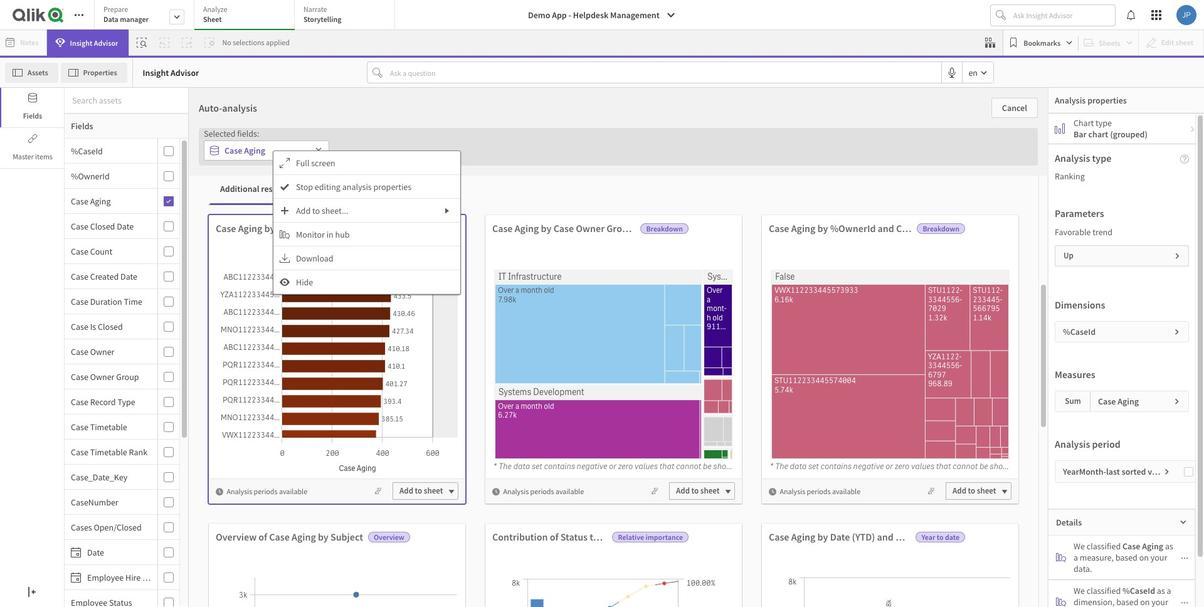 Task type: vqa. For each thing, say whether or not it's contained in the screenshot.
142
yes



Task type: describe. For each thing, give the bounding box(es) containing it.
date for employee hire date
[[142, 572, 159, 583]]

contains for %ownerid
[[820, 461, 851, 472]]

type for analysis
[[1092, 152, 1112, 164]]

year to date
[[922, 533, 960, 542]]

* inside open cases vs duration * bubble size represents number of high priority open cases
[[6, 197, 11, 209]]

demo app - helpdesk management
[[528, 9, 660, 21]]

case aging inside case aging menu item
[[71, 195, 111, 207]]

this for case aging by case owner group drill and case timetable
[[747, 461, 760, 472]]

be for case aging by case owner group drill and case timetable
[[703, 461, 711, 472]]

case closed date
[[71, 220, 134, 232]]

date menu item
[[65, 540, 179, 565]]

parameters
[[1055, 207, 1104, 220]]

periods for %caseid
[[254, 486, 278, 496]]

applied
[[266, 38, 290, 47]]

resolved
[[42, 475, 83, 488]]

1 add to sheet button from the left
[[393, 482, 459, 500]]

case timetable
[[71, 421, 127, 432]]

case count menu item
[[65, 239, 179, 264]]

yearmonth-last sorted values
[[1063, 466, 1172, 477]]

overview for overview
[[374, 533, 404, 542]]

1 vertical spatial advisor
[[171, 67, 199, 78]]

(grouped)
[[1110, 129, 1148, 140]]

duration inside open cases vs duration * bubble size represents number of high priority open cases
[[74, 184, 114, 197]]

that for and
[[659, 461, 674, 472]]

add inside "menu item"
[[296, 205, 311, 216]]

analysis inside menu item
[[342, 181, 372, 192]]

demo app - helpdesk management button
[[521, 5, 684, 25]]

case is closed menu item
[[65, 314, 179, 339]]

yearmonth-
[[1063, 466, 1106, 477]]

analyze sheet
[[203, 4, 227, 24]]

cannot for closed
[[953, 461, 978, 472]]

1 sheet from the left
[[424, 486, 443, 496]]

case_date_key button
[[65, 471, 155, 483]]

insight advisor inside insight advisor dropdown button
[[70, 38, 118, 47]]

up
[[1064, 250, 1074, 261]]

0 vertical spatial timetable
[[696, 222, 740, 235]]

data for case aging by case owner group drill and case timetable
[[513, 461, 530, 472]]

open/closed
[[94, 522, 142, 533]]

(9)
[[288, 183, 299, 195]]

deselect field image
[[315, 147, 322, 154]]

employee hire date menu item
[[65, 565, 179, 590]]

zero for case
[[895, 461, 909, 472]]

insight advisor button
[[47, 29, 129, 56]]

group inside case owner group menu item
[[116, 371, 139, 382]]

storytelling
[[304, 14, 341, 24]]

* the data set contains negative or zero values that cannot be shown in this chart. for is
[[770, 461, 1060, 472]]

add to sheet... menu item
[[273, 199, 460, 223]]

insight inside dropdown button
[[70, 38, 92, 47]]

smart search image
[[137, 38, 147, 48]]

analyze image for we classified case aging
[[1056, 553, 1066, 563]]

details
[[1056, 517, 1082, 528]]

in inside monitor in hub menu item
[[327, 229, 334, 240]]

in for case aging by case owner group drill and case timetable
[[739, 461, 745, 472]]

hide menu item
[[273, 270, 460, 294]]

open & resolved cases over time
[[6, 475, 161, 488]]

contains for case
[[544, 461, 575, 472]]

owner for case owner
[[90, 346, 114, 357]]

%caseid down add to sheet...
[[277, 222, 314, 235]]

casenumber menu item
[[65, 490, 179, 515]]

we classified %caseid
[[1074, 585, 1155, 596]]

low priority cases 203
[[892, 88, 1095, 177]]

bar chart image
[[1055, 124, 1065, 134]]

cancel
[[1002, 102, 1027, 114]]

cases up casenumber
[[85, 475, 112, 488]]

be for case aging by %ownerid and case is closed
[[979, 461, 988, 472]]

analysis periods available for case
[[503, 486, 584, 496]]

data.
[[1074, 563, 1092, 575]]

case created date button
[[65, 271, 155, 282]]

casenumber
[[71, 496, 118, 508]]

employee hire date button
[[65, 572, 166, 583]]

case duration time button
[[65, 296, 155, 307]]

importance
[[646, 533, 683, 542]]

add for case aging by %caseid
[[400, 486, 413, 496]]

analysis periods available for %ownerid
[[780, 486, 861, 496]]

by for case aging by date (ytd) and priority
[[818, 531, 828, 543]]

0 vertical spatial case aging
[[225, 145, 265, 156]]

relative importance
[[618, 533, 683, 542]]

1 horizontal spatial %ownerid
[[830, 222, 876, 235]]

cases inside low priority cases 203
[[1030, 88, 1095, 120]]

1 horizontal spatial fields
[[71, 120, 93, 132]]

contribution
[[492, 531, 548, 543]]

favorable trend
[[1055, 226, 1113, 238]]

last
[[1106, 466, 1120, 477]]

priority for 142
[[568, 88, 649, 120]]

case count
[[71, 246, 112, 257]]

is inside menu item
[[90, 321, 96, 332]]

case timetable rank menu item
[[65, 440, 179, 465]]

over
[[114, 475, 136, 488]]

full screen image
[[416, 220, 436, 233]]

application containing 72
[[0, 0, 1204, 607]]

open cases vs duration * bubble size represents number of high priority open cases
[[6, 184, 249, 209]]

high
[[97, 88, 149, 120]]

* for case aging by %ownerid and case is closed
[[770, 461, 773, 472]]

-
[[569, 9, 571, 21]]

date for case closed date
[[117, 220, 134, 232]]

prepare
[[103, 4, 128, 14]]

case owner group button
[[65, 371, 155, 382]]

download menu item
[[273, 247, 460, 270]]

case aging button
[[65, 195, 155, 207]]

1 vertical spatial insight advisor
[[143, 67, 199, 78]]

case is closed button
[[65, 321, 155, 332]]

or for case
[[885, 461, 893, 472]]

monitor in hub menu item
[[273, 223, 460, 247]]

of for contribution
[[550, 531, 559, 543]]

1 vertical spatial insight
[[143, 67, 169, 78]]

date for case created date
[[120, 271, 137, 282]]

master items
[[13, 152, 53, 161]]

measures
[[1055, 368, 1096, 381]]

rank
[[129, 446, 147, 458]]

count
[[90, 246, 112, 257]]

in for case aging by %ownerid and case is closed
[[1015, 461, 1022, 472]]

open for open cases vs duration * bubble size represents number of high priority open cases
[[6, 184, 31, 197]]

periods for %ownerid
[[807, 486, 831, 496]]

trend
[[1093, 226, 1113, 238]]

sum
[[1065, 396, 1081, 406]]

helpdesk
[[573, 9, 609, 21]]

we for measure,
[[1074, 541, 1085, 552]]

download
[[296, 252, 333, 264]]

zero for group
[[618, 461, 633, 472]]

measure,
[[1080, 552, 1114, 563]]

(ytd)
[[852, 531, 875, 543]]

%caseid inside menu item
[[71, 145, 103, 156]]

selected
[[204, 128, 235, 139]]

analysis properties
[[1055, 95, 1127, 106]]

add to sheet for owner
[[676, 486, 720, 496]]

properties inside menu item
[[374, 181, 412, 192]]

priority for 72
[[154, 88, 235, 120]]

cannot for and
[[676, 461, 701, 472]]

sheet for owner
[[700, 486, 720, 496]]

to inside "menu item"
[[312, 205, 320, 216]]

add to sheet...
[[296, 205, 348, 216]]

owner for case owner group
[[90, 371, 114, 382]]

full screen menu item
[[273, 151, 460, 175]]

2 master items button from the left
[[1, 129, 64, 168]]

case aging by date (ytd) and priority
[[769, 531, 928, 543]]

add to sheet for and
[[953, 486, 996, 496]]

overview for overview of case aging by subject
[[216, 531, 257, 543]]

cases inside menu item
[[71, 522, 92, 533]]

case inside case owner group menu item
[[71, 371, 88, 382]]

items
[[35, 152, 53, 161]]

cases
[[225, 197, 249, 209]]

full screen
[[296, 157, 335, 168]]

selections tool image
[[986, 38, 996, 48]]

1 vertical spatial time
[[138, 475, 161, 488]]

1 vertical spatial ranking
[[325, 224, 352, 233]]

en
[[969, 67, 978, 78]]

analysis type
[[1055, 152, 1112, 164]]

selected fields:
[[204, 128, 259, 139]]

classified for measure,
[[1087, 541, 1121, 552]]

aging inside menu item
[[90, 195, 111, 207]]

that for closed
[[936, 461, 951, 472]]

0 vertical spatial is
[[919, 222, 926, 235]]

editing
[[315, 181, 341, 192]]

case record type
[[71, 396, 135, 407]]

chart
[[1089, 129, 1109, 140]]

add to sheet button for owner
[[669, 482, 735, 500]]

case duration time
[[71, 296, 142, 307]]

0 vertical spatial ranking
[[1055, 171, 1085, 182]]

sheet...
[[322, 205, 348, 216]]

master
[[13, 152, 34, 161]]

medium priority cases 142
[[475, 88, 720, 177]]

1 add to sheet from the left
[[400, 486, 443, 496]]

priority for 203
[[944, 88, 1025, 120]]

0 horizontal spatial analysis
[[222, 102, 257, 114]]

no
[[222, 38, 231, 47]]

shown for case aging by %ownerid and case is closed
[[990, 461, 1014, 472]]

triangle right image
[[443, 207, 457, 214]]

142
[[558, 120, 636, 177]]

assets
[[28, 67, 48, 77]]

auto-analysis
[[199, 102, 257, 114]]

2 horizontal spatial values
[[1148, 466, 1172, 477]]

case inside "case timetable rank" menu item
[[71, 446, 88, 458]]

chart type bar chart (grouped)
[[1074, 117, 1148, 140]]

by for case aging by case owner group drill and case timetable
[[541, 222, 552, 235]]

2 vertical spatial case aging
[[1098, 396, 1139, 407]]

duration inside menu item
[[90, 296, 122, 307]]

number
[[106, 197, 139, 209]]

chart. for case aging by %ownerid and case is closed
[[1039, 461, 1060, 472]]

created
[[90, 271, 119, 282]]



Task type: locate. For each thing, give the bounding box(es) containing it.
2 analyze image from the top
[[1056, 597, 1066, 607]]

case record type button
[[65, 396, 155, 407]]

2 periods from the left
[[530, 486, 554, 496]]

1 cannot from the left
[[676, 461, 701, 472]]

cases up bar chart icon
[[1030, 88, 1095, 120]]

1 we from the top
[[1074, 541, 1085, 552]]

insight
[[70, 38, 92, 47], [143, 67, 169, 78]]

breakdown for closed
[[923, 224, 960, 233]]

0 horizontal spatial chart.
[[762, 461, 783, 472]]

analysis down full screen "menu item"
[[342, 181, 372, 192]]

employee
[[87, 572, 124, 583]]

date left '(ytd)'
[[830, 531, 850, 543]]

0 horizontal spatial analysis periods available
[[227, 486, 307, 496]]

date
[[945, 533, 960, 542]]

priority
[[171, 197, 201, 209]]

2 horizontal spatial in
[[1015, 461, 1022, 472]]

advisor down "data"
[[94, 38, 118, 47]]

1 horizontal spatial ranking
[[1055, 171, 1085, 182]]

1 vertical spatial group
[[116, 371, 139, 382]]

duration down %ownerid 'button'
[[74, 184, 114, 197]]

set for %ownerid
[[808, 461, 819, 472]]

1 horizontal spatial the
[[775, 461, 788, 472]]

menu containing full screen
[[273, 151, 460, 294]]

date button
[[65, 547, 155, 558]]

date down number
[[117, 220, 134, 232]]

small image inside up button
[[1174, 248, 1182, 263]]

more image
[[436, 221, 456, 233]]

priority inside low priority cases 203
[[944, 88, 1025, 120]]

of inside open cases vs duration * bubble size represents number of high priority open cases
[[140, 197, 149, 209]]

analyze image left dimension,
[[1056, 597, 1066, 607]]

2 sheet from the left
[[700, 486, 720, 496]]

1 horizontal spatial insight advisor
[[143, 67, 199, 78]]

2 data from the left
[[790, 461, 806, 472]]

case inside case is closed menu item
[[71, 321, 88, 332]]

0 vertical spatial we
[[1074, 541, 1085, 552]]

contribution of status to overall case aging
[[492, 531, 679, 543]]

periods for case
[[530, 486, 554, 496]]

2 add to sheet from the left
[[676, 486, 720, 496]]

cases left vs
[[33, 184, 60, 197]]

small image
[[1164, 468, 1171, 475], [216, 488, 223, 495], [492, 488, 500, 495], [1180, 519, 1187, 526], [1181, 599, 1189, 607]]

insight advisor down "data"
[[70, 38, 118, 47]]

additional
[[220, 183, 259, 195]]

case closed date menu item
[[65, 214, 179, 239]]

bubble
[[13, 197, 41, 209]]

date inside menu item
[[87, 547, 104, 558]]

periods up contribution
[[530, 486, 554, 496]]

the for case aging by %ownerid and case is closed
[[775, 461, 788, 472]]

1 vertical spatial we
[[1074, 585, 1085, 596]]

3 analysis periods available from the left
[[780, 486, 861, 496]]

case inside case record type menu item
[[71, 396, 88, 407]]

duration down created
[[90, 296, 122, 307]]

2 contains from the left
[[820, 461, 851, 472]]

time inside menu item
[[124, 296, 142, 307]]

data
[[103, 14, 118, 24]]

case owner menu item
[[65, 339, 179, 364]]

based for %caseid
[[1117, 596, 1139, 607]]

1 the from the left
[[498, 461, 511, 472]]

cases down casenumber
[[71, 522, 92, 533]]

as inside as a dimension, based on you
[[1157, 585, 1165, 596]]

case inside case created date "menu item"
[[71, 271, 88, 282]]

1 horizontal spatial overview
[[374, 533, 404, 542]]

case aging by %ownerid and case is closed
[[769, 222, 957, 235]]

type right chart
[[1096, 117, 1112, 129]]

0 horizontal spatial values
[[634, 461, 658, 472]]

type for chart
[[1096, 117, 1112, 129]]

sum button
[[1056, 391, 1091, 411]]

2 the from the left
[[775, 461, 788, 472]]

your
[[1151, 552, 1167, 563]]

by for case aging by %caseid
[[264, 222, 275, 235]]

properties button
[[61, 62, 127, 82]]

1 zero from the left
[[618, 461, 633, 472]]

1 vertical spatial open
[[6, 475, 31, 488]]

hub
[[335, 229, 350, 240]]

3 add to sheet from the left
[[953, 486, 996, 496]]

1 open from the top
[[6, 184, 31, 197]]

case count button
[[65, 246, 155, 257]]

in
[[327, 229, 334, 240], [739, 461, 745, 472], [1015, 461, 1022, 472]]

based right dimension,
[[1117, 596, 1139, 607]]

results
[[261, 183, 287, 195]]

analysis
[[1055, 95, 1086, 106], [1055, 152, 1090, 164], [1055, 438, 1090, 450], [227, 486, 252, 496], [503, 486, 529, 496], [780, 486, 805, 496]]

1 horizontal spatial group
[[607, 222, 633, 235]]

0 vertical spatial analysis
[[222, 102, 257, 114]]

2 * the data set contains negative or zero values that cannot be shown in this chart. from the left
[[770, 461, 1060, 472]]

negative for owner
[[576, 461, 607, 472]]

group left the drill
[[607, 222, 633, 235]]

based for case aging
[[1116, 552, 1138, 563]]

that
[[659, 461, 674, 472], [936, 461, 951, 472]]

priority
[[154, 88, 235, 120], [568, 88, 649, 120], [944, 88, 1025, 120], [896, 531, 928, 543]]

application
[[0, 0, 1204, 607]]

available up case aging by date (ytd) and priority in the right bottom of the page
[[832, 486, 861, 496]]

drill
[[635, 222, 654, 235]]

fields up %caseid button
[[71, 120, 93, 132]]

0 horizontal spatial the
[[498, 461, 511, 472]]

on down as a measure, based on your data.
[[1140, 596, 1150, 607]]

case created date menu item
[[65, 264, 179, 289]]

by
[[264, 222, 275, 235], [541, 222, 552, 235], [818, 222, 828, 235], [318, 531, 329, 543], [818, 531, 828, 543]]

analysis period
[[1055, 438, 1121, 450]]

assets button
[[5, 62, 58, 82]]

%ownerid inside %ownerid "menu item"
[[71, 170, 110, 182]]

case owner group menu item
[[65, 364, 179, 390]]

insight down smart search image
[[143, 67, 169, 78]]

1 horizontal spatial *
[[493, 461, 497, 472]]

0 horizontal spatial negative
[[576, 461, 607, 472]]

owner up record
[[90, 371, 114, 382]]

0 vertical spatial advisor
[[94, 38, 118, 47]]

0 vertical spatial duration
[[74, 184, 114, 197]]

additional results (9)
[[220, 183, 299, 195]]

classified for dimension,
[[1087, 585, 1121, 596]]

3 add to sheet button from the left
[[946, 482, 1012, 500]]

0 vertical spatial analyze image
[[1056, 553, 1066, 563]]

case timetable rank
[[71, 446, 147, 458]]

2 this from the left
[[1024, 461, 1037, 472]]

insight up properties button
[[70, 38, 92, 47]]

2 that from the left
[[936, 461, 951, 472]]

0 vertical spatial a
[[1074, 552, 1078, 563]]

period
[[1092, 438, 1121, 450]]

0 horizontal spatial that
[[659, 461, 674, 472]]

analysis periods available up contribution
[[503, 486, 584, 496]]

0 horizontal spatial add to sheet
[[400, 486, 443, 496]]

0 vertical spatial type
[[1096, 117, 1112, 129]]

available for %caseid
[[279, 486, 307, 496]]

1 vertical spatial properties
[[374, 181, 412, 192]]

james peterson image
[[1177, 5, 1197, 25]]

date up employee
[[87, 547, 104, 558]]

Ask a question text field
[[388, 62, 942, 83]]

open inside open cases vs duration * bubble size represents number of high priority open cases
[[6, 184, 31, 197]]

menu
[[65, 139, 189, 607], [273, 151, 460, 294]]

0 horizontal spatial group
[[116, 371, 139, 382]]

3 sheet from the left
[[977, 486, 996, 496]]

1 horizontal spatial case aging
[[225, 145, 265, 156]]

ranking down sheet...
[[325, 224, 352, 233]]

chart. for case aging by case owner group drill and case timetable
[[762, 461, 783, 472]]

as for case aging
[[1165, 541, 1173, 552]]

of for overview
[[259, 531, 267, 543]]

0 horizontal spatial periods
[[254, 486, 278, 496]]

analyze image for we classified %caseid
[[1056, 597, 1066, 607]]

0 horizontal spatial zero
[[618, 461, 633, 472]]

advisor inside dropdown button
[[94, 38, 118, 47]]

we for dimension,
[[1074, 585, 1085, 596]]

0 vertical spatial insight advisor
[[70, 38, 118, 47]]

based right measure,
[[1116, 552, 1138, 563]]

values for drill
[[634, 461, 658, 472]]

%ownerid menu item
[[65, 164, 179, 189]]

values for is
[[911, 461, 934, 472]]

sheet for and
[[977, 486, 996, 496]]

add for case aging by case owner group drill and case timetable
[[676, 486, 690, 496]]

type down 'chart'
[[1092, 152, 1112, 164]]

breakdown for and
[[646, 224, 683, 233]]

1 vertical spatial timetable
[[90, 421, 127, 432]]

closed inside case is closed menu item
[[98, 321, 123, 332]]

1 available from the left
[[279, 486, 307, 496]]

1 horizontal spatial of
[[259, 531, 267, 543]]

this for case aging by %ownerid and case is closed
[[1024, 461, 1037, 472]]

owner up case owner group
[[90, 346, 114, 357]]

a for we classified case aging
[[1074, 552, 1078, 563]]

0 horizontal spatial this
[[747, 461, 760, 472]]

0 vertical spatial open
[[6, 184, 31, 197]]

be
[[703, 461, 711, 472], [979, 461, 988, 472]]

available for %ownerid
[[832, 486, 861, 496]]

1 horizontal spatial contains
[[820, 461, 851, 472]]

add to sheet button for and
[[946, 482, 1012, 500]]

advisor up auto-
[[171, 67, 199, 78]]

0 horizontal spatial sheet
[[424, 486, 443, 496]]

2 chart. from the left
[[1039, 461, 1060, 472]]

by for case aging by %ownerid and case is closed
[[818, 222, 828, 235]]

1 or from the left
[[609, 461, 616, 472]]

represents
[[61, 197, 105, 209]]

1 classified from the top
[[1087, 541, 1121, 552]]

1 breakdown from the left
[[646, 224, 683, 233]]

%caseid button
[[65, 145, 155, 156]]

on inside as a dimension, based on you
[[1140, 596, 1150, 607]]

%caseid down as a measure, based on your data.
[[1123, 585, 1155, 596]]

1 that from the left
[[659, 461, 674, 472]]

0 horizontal spatial of
[[140, 197, 149, 209]]

0 horizontal spatial is
[[90, 321, 96, 332]]

as a measure, based on your data.
[[1074, 541, 1173, 575]]

a for we classified %caseid
[[1167, 585, 1171, 596]]

2 set from the left
[[808, 461, 819, 472]]

1 be from the left
[[703, 461, 711, 472]]

2 horizontal spatial sheet
[[977, 486, 996, 496]]

1 horizontal spatial is
[[919, 222, 926, 235]]

case aging menu item
[[65, 189, 179, 214]]

3 available from the left
[[832, 486, 861, 496]]

0 horizontal spatial overview
[[216, 531, 257, 543]]

aging
[[244, 145, 265, 156], [90, 195, 111, 207], [238, 222, 262, 235], [515, 222, 539, 235], [791, 222, 816, 235], [1118, 396, 1139, 407], [292, 531, 316, 543], [655, 531, 679, 543], [791, 531, 816, 543], [1142, 541, 1164, 552]]

periods up overview of case aging by subject
[[254, 486, 278, 496]]

analyze image
[[1056, 553, 1066, 563], [1056, 597, 1066, 607]]

1 horizontal spatial a
[[1167, 585, 1171, 596]]

insight advisor down smart search image
[[143, 67, 199, 78]]

0 vertical spatial as
[[1165, 541, 1173, 552]]

add for case aging by %ownerid and case is closed
[[953, 486, 967, 496]]

1 this from the left
[[747, 461, 760, 472]]

we up data. on the right bottom
[[1074, 541, 1085, 552]]

open for open & resolved cases over time
[[6, 475, 31, 488]]

time right over
[[138, 475, 161, 488]]

0 vertical spatial group
[[607, 222, 633, 235]]

data
[[513, 461, 530, 472], [790, 461, 806, 472]]

the for case aging by case owner group drill and case timetable
[[498, 461, 511, 472]]

small image
[[1189, 125, 1197, 133], [1174, 248, 1182, 263], [1174, 328, 1181, 336], [1174, 398, 1181, 405], [769, 488, 777, 495], [1181, 554, 1189, 562]]

timetable inside menu item
[[90, 446, 127, 458]]

%caseid menu item
[[65, 139, 179, 164]]

2 cannot from the left
[[953, 461, 978, 472]]

case timetable menu item
[[65, 415, 179, 440]]

2 available from the left
[[556, 486, 584, 496]]

2 vertical spatial owner
[[90, 371, 114, 382]]

1 horizontal spatial zero
[[895, 461, 909, 472]]

%caseid up %ownerid 'button'
[[71, 145, 103, 156]]

2 analysis periods available from the left
[[503, 486, 584, 496]]

1 contains from the left
[[544, 461, 575, 472]]

cases inside high priority cases 72
[[240, 88, 305, 120]]

case inside case count menu item
[[71, 246, 88, 257]]

of
[[140, 197, 149, 209], [259, 531, 267, 543], [550, 531, 559, 543]]

1 horizontal spatial be
[[979, 461, 988, 472]]

a inside as a measure, based on your data.
[[1074, 552, 1078, 563]]

a inside as a dimension, based on you
[[1167, 585, 1171, 596]]

type
[[1096, 117, 1112, 129], [1092, 152, 1112, 164]]

analysis periods available up overview of case aging by subject
[[227, 486, 307, 496]]

2 vertical spatial timetable
[[90, 446, 127, 458]]

1 horizontal spatial available
[[556, 486, 584, 496]]

cannot
[[676, 461, 701, 472], [953, 461, 978, 472]]

fields button
[[0, 88, 64, 127], [1, 88, 64, 127], [65, 114, 189, 139]]

1 vertical spatial as
[[1157, 585, 1165, 596]]

1 horizontal spatial chart.
[[1039, 461, 1060, 472]]

0 horizontal spatial add to sheet button
[[393, 482, 459, 500]]

periods up case aging by date (ytd) and priority in the right bottom of the page
[[807, 486, 831, 496]]

1 vertical spatial duration
[[90, 296, 122, 307]]

2 breakdown from the left
[[923, 224, 960, 233]]

narrate
[[304, 4, 327, 14]]

0 horizontal spatial data
[[513, 461, 530, 472]]

1 horizontal spatial or
[[885, 461, 893, 472]]

1 data from the left
[[513, 461, 530, 472]]

2 add to sheet button from the left
[[669, 482, 735, 500]]

1 vertical spatial analysis
[[342, 181, 372, 192]]

date right created
[[120, 271, 137, 282]]

2 horizontal spatial add to sheet
[[953, 486, 996, 496]]

stop editing analysis properties menu item
[[273, 175, 460, 199]]

1 horizontal spatial shown
[[990, 461, 1014, 472]]

0 horizontal spatial properties
[[374, 181, 412, 192]]

cases inside medium priority cases 142
[[654, 88, 720, 120]]

no selections applied
[[222, 38, 290, 47]]

case aging down fields:
[[225, 145, 265, 156]]

1 horizontal spatial advisor
[[171, 67, 199, 78]]

2 we from the top
[[1074, 585, 1085, 596]]

case inside case closed date menu item
[[71, 220, 88, 232]]

case inside case duration time menu item
[[71, 296, 88, 307]]

timetable inside menu item
[[90, 421, 127, 432]]

bookmarks
[[1024, 38, 1061, 47]]

1 periods from the left
[[254, 486, 278, 496]]

2 negative from the left
[[853, 461, 884, 472]]

0 horizontal spatial insight
[[70, 38, 92, 47]]

as
[[1165, 541, 1173, 552], [1157, 585, 1165, 596]]

case aging by %caseid
[[216, 222, 314, 235]]

classified up data. on the right bottom
[[1087, 541, 1121, 552]]

type
[[118, 396, 135, 407]]

properties down full screen "menu item"
[[374, 181, 412, 192]]

subject
[[331, 531, 363, 543]]

date inside "menu item"
[[120, 271, 137, 282]]

based inside as a measure, based on your data.
[[1116, 552, 1138, 563]]

overview of case aging by subject
[[216, 531, 363, 543]]

menu containing %caseid
[[65, 139, 189, 607]]

type inside chart type bar chart (grouped)
[[1096, 117, 1112, 129]]

cases open/closed menu item
[[65, 515, 179, 540]]

dimension,
[[1074, 596, 1115, 607]]

0 horizontal spatial *
[[6, 197, 11, 209]]

analysis periods available for %caseid
[[227, 486, 307, 496]]

* for case aging by case owner group drill and case timetable
[[493, 461, 497, 472]]

case_date_key
[[71, 471, 128, 483]]

%caseid
[[71, 145, 103, 156], [277, 222, 314, 235], [1063, 326, 1096, 337], [1123, 585, 1155, 596]]

Ask Insight Advisor text field
[[1011, 5, 1115, 25]]

%ownerid
[[71, 170, 110, 182], [830, 222, 876, 235]]

analysis up selected fields:
[[222, 102, 257, 114]]

1 horizontal spatial properties
[[1088, 95, 1127, 106]]

selections
[[233, 38, 264, 47]]

owner left the drill
[[576, 222, 605, 235]]

monitor
[[296, 229, 325, 240]]

cancel button
[[992, 98, 1038, 118]]

0 horizontal spatial ranking
[[325, 224, 352, 233]]

group up type on the left
[[116, 371, 139, 382]]

cases inside open cases vs duration * bubble size represents number of high priority open cases
[[33, 184, 60, 197]]

2 be from the left
[[979, 461, 988, 472]]

case_date_key menu item
[[65, 465, 179, 490]]

2 zero from the left
[[895, 461, 909, 472]]

1 horizontal spatial this
[[1024, 461, 1037, 472]]

1 horizontal spatial add to sheet button
[[669, 482, 735, 500]]

or for group
[[609, 461, 616, 472]]

analysis periods available up case aging by date (ytd) and priority in the right bottom of the page
[[780, 486, 861, 496]]

1 vertical spatial is
[[90, 321, 96, 332]]

closed inside case closed date menu item
[[90, 220, 115, 232]]

1 horizontal spatial breakdown
[[923, 224, 960, 233]]

case inside "case timetable" menu item
[[71, 421, 88, 432]]

1 vertical spatial based
[[1117, 596, 1139, 607]]

1 horizontal spatial analysis periods available
[[503, 486, 584, 496]]

hide
[[296, 276, 313, 288]]

open down 'master'
[[6, 184, 31, 197]]

case owner button
[[65, 346, 155, 357]]

2 horizontal spatial of
[[550, 531, 559, 543]]

date right the hire
[[142, 572, 159, 583]]

help image
[[1180, 155, 1189, 164]]

negative for and
[[853, 461, 884, 472]]

the
[[498, 461, 511, 472], [775, 461, 788, 472]]

hire
[[125, 572, 141, 583]]

analysis periods available
[[227, 486, 307, 496], [503, 486, 584, 496], [780, 486, 861, 496]]

0 horizontal spatial shown
[[713, 461, 737, 472]]

1 chart. from the left
[[762, 461, 783, 472]]

analyze image left measure,
[[1056, 553, 1066, 563]]

we classified case aging
[[1074, 541, 1164, 552]]

status
[[561, 531, 588, 543]]

app
[[552, 9, 567, 21]]

1 horizontal spatial insight
[[143, 67, 169, 78]]

on for case
[[1139, 552, 1149, 563]]

0 vertical spatial properties
[[1088, 95, 1127, 106]]

on for %caseid
[[1140, 596, 1150, 607]]

open left &
[[6, 475, 31, 488]]

set for case
[[531, 461, 542, 472]]

case aging up period
[[1098, 396, 1139, 407]]

2 open from the top
[[6, 475, 31, 488]]

203
[[955, 120, 1033, 177]]

fields up master items
[[23, 111, 42, 120]]

a left measure,
[[1074, 552, 1078, 563]]

case
[[225, 145, 242, 156], [71, 195, 88, 207], [71, 220, 88, 232], [216, 222, 236, 235], [492, 222, 513, 235], [554, 222, 574, 235], [674, 222, 694, 235], [769, 222, 789, 235], [896, 222, 917, 235], [71, 246, 88, 257], [71, 271, 88, 282], [71, 296, 88, 307], [71, 321, 88, 332], [71, 346, 88, 357], [71, 371, 88, 382], [1098, 396, 1116, 407], [71, 396, 88, 407], [71, 421, 88, 432], [71, 446, 88, 458], [269, 531, 290, 543], [632, 531, 653, 543], [769, 531, 789, 543], [1123, 541, 1141, 552]]

on left your
[[1139, 552, 1149, 563]]

owner inside menu item
[[90, 371, 114, 382]]

tab list
[[94, 0, 400, 31]]

*
[[6, 197, 11, 209], [493, 461, 497, 472], [770, 461, 773, 472]]

case duration time menu item
[[65, 289, 179, 314]]

year
[[922, 533, 935, 542]]

and
[[656, 222, 672, 235], [878, 222, 894, 235], [877, 531, 894, 543]]

0 horizontal spatial a
[[1074, 552, 1078, 563]]

case owner group
[[71, 371, 139, 382]]

1 set from the left
[[531, 461, 542, 472]]

as inside as a measure, based on your data.
[[1165, 541, 1173, 552]]

medium
[[475, 88, 564, 120]]

available for case
[[556, 486, 584, 496]]

1 master items button from the left
[[0, 129, 64, 168]]

0 horizontal spatial fields
[[23, 111, 42, 120]]

based inside as a dimension, based on you
[[1117, 596, 1139, 607]]

priority inside high priority cases 72
[[154, 88, 235, 120]]

timetable for case timetable rank
[[90, 446, 127, 458]]

to
[[312, 205, 320, 216], [415, 486, 422, 496], [692, 486, 699, 496], [968, 486, 975, 496], [590, 531, 599, 543], [937, 533, 944, 542]]

shown for case aging by case owner group drill and case timetable
[[713, 461, 737, 472]]

properties up chart type bar chart (grouped)
[[1088, 95, 1127, 106]]

time
[[124, 296, 142, 307], [138, 475, 161, 488]]

tab list inside application
[[94, 0, 400, 31]]

0 horizontal spatial in
[[327, 229, 334, 240]]

0 horizontal spatial menu
[[65, 139, 189, 607]]

1 horizontal spatial add to sheet
[[676, 486, 720, 496]]

chart.
[[762, 461, 783, 472], [1039, 461, 1060, 472]]

as for %caseid
[[1157, 585, 1165, 596]]

bar
[[1074, 129, 1087, 140]]

advisor
[[94, 38, 118, 47], [171, 67, 199, 78]]

0 vertical spatial owner
[[576, 222, 605, 235]]

available up status
[[556, 486, 584, 496]]

1 horizontal spatial sheet
[[700, 486, 720, 496]]

1 vertical spatial classified
[[1087, 585, 1121, 596]]

ranking down analysis type
[[1055, 171, 1085, 182]]

data for case aging by %ownerid and case is closed
[[790, 461, 806, 472]]

0 horizontal spatial be
[[703, 461, 711, 472]]

1 horizontal spatial periods
[[530, 486, 554, 496]]

owner inside menu item
[[90, 346, 114, 357]]

1 vertical spatial case aging
[[71, 195, 111, 207]]

1 vertical spatial a
[[1167, 585, 1171, 596]]

is
[[919, 222, 926, 235], [90, 321, 96, 332]]

time down case created date "menu item"
[[124, 296, 142, 307]]

priority inside medium priority cases 142
[[568, 88, 649, 120]]

case record type menu item
[[65, 390, 179, 415]]

analyze
[[203, 4, 227, 14]]

1 analysis periods available from the left
[[227, 486, 307, 496]]

1 shown from the left
[[713, 461, 737, 472]]

* the data set contains negative or zero values that cannot be shown in this chart. for drill
[[493, 461, 783, 472]]

2 or from the left
[[885, 461, 893, 472]]

low
[[892, 88, 939, 120]]

2 horizontal spatial periods
[[807, 486, 831, 496]]

cases down ask a question text box
[[654, 88, 720, 120]]

cases up fields:
[[240, 88, 305, 120]]

bookmarks button
[[1006, 33, 1076, 53]]

as right we classified case aging
[[1165, 541, 1173, 552]]

1 horizontal spatial in
[[739, 461, 745, 472]]

timetable for case timetable
[[90, 421, 127, 432]]

1 negative from the left
[[576, 461, 607, 472]]

overall
[[601, 531, 630, 543]]

0 horizontal spatial cannot
[[676, 461, 701, 472]]

1 analyze image from the top
[[1056, 553, 1066, 563]]

2 classified from the top
[[1087, 585, 1121, 596]]

2 shown from the left
[[990, 461, 1014, 472]]

breakdown
[[646, 224, 683, 233], [923, 224, 960, 233]]

case timetable rank button
[[65, 446, 155, 458]]

as down your
[[1157, 585, 1165, 596]]

classified down data. on the right bottom
[[1087, 585, 1121, 596]]

1 * the data set contains negative or zero values that cannot be shown in this chart. from the left
[[493, 461, 783, 472]]

employee status menu item
[[65, 590, 179, 607]]

up button
[[1056, 246, 1189, 266]]

tab list containing prepare
[[94, 0, 400, 31]]

case inside case owner menu item
[[71, 346, 88, 357]]

%caseid down dimensions
[[1063, 326, 1096, 337]]

1 vertical spatial on
[[1140, 596, 1150, 607]]

a down your
[[1167, 585, 1171, 596]]

on inside as a measure, based on your data.
[[1139, 552, 1149, 563]]

we down data. on the right bottom
[[1074, 585, 1085, 596]]

cases
[[240, 88, 305, 120], [654, 88, 720, 120], [1030, 88, 1095, 120], [33, 184, 60, 197], [85, 475, 112, 488], [71, 522, 92, 533]]

72
[[175, 120, 227, 177]]

case aging up case closed date at the left top of page
[[71, 195, 111, 207]]

case inside case aging menu item
[[71, 195, 88, 207]]

Search assets text field
[[65, 89, 189, 112]]

2 horizontal spatial add to sheet button
[[946, 482, 1012, 500]]

3 periods from the left
[[807, 486, 831, 496]]

available up overview of case aging by subject
[[279, 486, 307, 496]]



